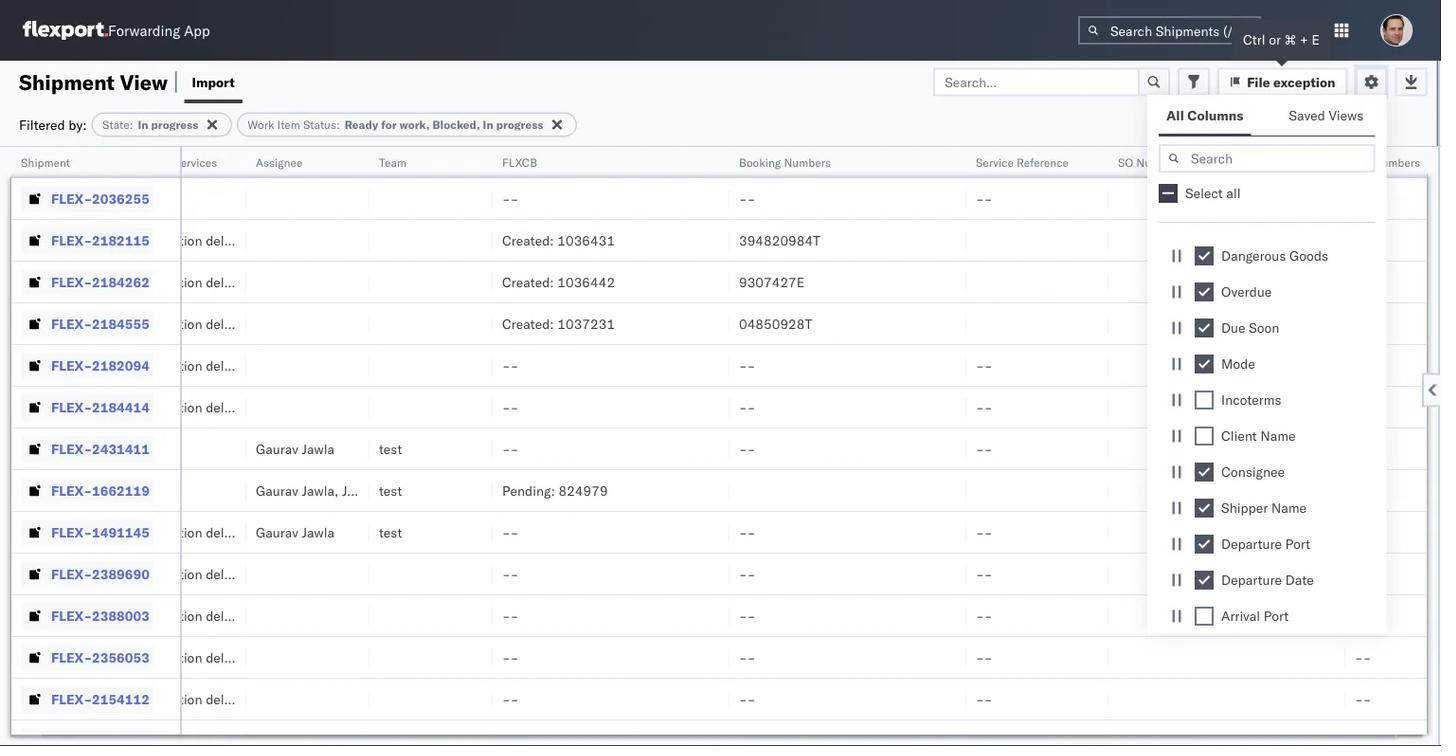 Task type: vqa. For each thing, say whether or not it's contained in the screenshot.
No related to FLEX-1725716
no



Task type: locate. For each thing, give the bounding box(es) containing it.
all columns
[[1167, 107, 1244, 124]]

destination
[[133, 232, 202, 248], [133, 274, 202, 290], [133, 315, 202, 332], [133, 357, 202, 374], [133, 399, 202, 415], [133, 524, 202, 540], [133, 566, 202, 582], [133, 607, 202, 624], [133, 649, 202, 666], [133, 691, 202, 707]]

0 vertical spatial jawla
[[302, 440, 335, 457]]

1 vertical spatial departure
[[1222, 572, 1283, 588]]

or
[[1270, 31, 1282, 48]]

1 departure from the top
[[1222, 536, 1283, 552]]

11 flex- from the top
[[51, 607, 92, 624]]

numbers right so
[[1137, 155, 1184, 169]]

1 in from the left
[[138, 118, 148, 132]]

10 flex- from the top
[[51, 566, 92, 582]]

2 jawla from the top
[[302, 524, 335, 540]]

departure
[[1222, 536, 1283, 552], [1222, 572, 1283, 588]]

views
[[1330, 107, 1365, 124]]

in
[[138, 118, 148, 132], [483, 118, 494, 132]]

destination up 2154112 on the bottom left of page
[[133, 649, 202, 666]]

flxcb button
[[493, 151, 711, 170]]

None checkbox
[[1195, 246, 1214, 265], [1195, 283, 1214, 301], [1195, 319, 1214, 338], [1195, 391, 1214, 410], [1195, 535, 1214, 554], [1195, 607, 1214, 626], [1195, 246, 1214, 265], [1195, 283, 1214, 301], [1195, 319, 1214, 338], [1195, 391, 1214, 410], [1195, 535, 1214, 554], [1195, 607, 1214, 626]]

flex-2388003 button
[[21, 602, 153, 629]]

destination down 2036255
[[133, 232, 202, 248]]

po
[[1356, 155, 1371, 169]]

flex- for 2184262
[[51, 274, 92, 290]]

flex-2388003
[[51, 607, 150, 624]]

1491145
[[92, 524, 150, 540]]

flex- for 1662119
[[51, 482, 92, 499]]

numbers for so numbers
[[1137, 155, 1184, 169]]

created: 1036431
[[502, 232, 615, 248]]

1 jawla from the top
[[302, 440, 335, 457]]

flex- inside button
[[51, 399, 92, 415]]

destination down tcnu8314472
[[133, 274, 202, 290]]

departure up arrival port
[[1222, 572, 1283, 588]]

1 vertical spatial created:
[[502, 274, 554, 290]]

0 vertical spatial name
[[1261, 428, 1296, 444]]

3 destination from the top
[[133, 315, 202, 332]]

destination delivery down "services"
[[133, 232, 253, 248]]

1 : from the left
[[130, 118, 133, 132]]

flex- up gvcu5265864
[[51, 357, 92, 374]]

test
[[379, 440, 402, 457], [379, 482, 402, 499], [379, 524, 402, 540]]

client
[[1222, 428, 1258, 444]]

2 delivery from the top
[[206, 274, 253, 290]]

destination up 2389690
[[133, 524, 202, 540]]

:
[[130, 118, 133, 132], [337, 118, 340, 132]]

departure down 'shipper'
[[1222, 536, 1283, 552]]

shipment button
[[11, 151, 161, 170]]

None checkbox
[[1159, 184, 1178, 203], [1195, 355, 1214, 374], [1195, 427, 1214, 446], [1195, 463, 1214, 482], [1195, 499, 1214, 518], [1195, 571, 1214, 590], [1159, 184, 1178, 203], [1195, 355, 1214, 374], [1195, 427, 1214, 446], [1195, 463, 1214, 482], [1195, 499, 1214, 518], [1195, 571, 1214, 590]]

flex-1491145
[[51, 524, 150, 540]]

port up date
[[1286, 536, 1311, 552]]

destination delivery down 2184262
[[133, 315, 253, 332]]

gaurav
[[256, 440, 299, 457], [256, 524, 299, 540]]

numbers down container at top
[[9, 163, 56, 177]]

flex- up abcd1234560
[[51, 440, 92, 457]]

gaurav jawla
[[256, 440, 335, 457], [256, 524, 335, 540]]

flex- down gvcu5265864,
[[51, 274, 92, 290]]

name
[[1261, 428, 1296, 444], [1272, 500, 1307, 516]]

destination delivery down 2356053
[[133, 691, 253, 707]]

in right the blocked,
[[483, 118, 494, 132]]

2 resize handle column header from the left
[[157, 147, 180, 746]]

2 created: from the top
[[502, 274, 554, 290]]

1 flex- from the top
[[51, 190, 92, 207]]

8 flex- from the top
[[51, 482, 92, 499]]

0 horizontal spatial in
[[138, 118, 148, 132]]

work,
[[400, 118, 430, 132]]

created: down created: 1036431
[[502, 274, 554, 290]]

flex-2036255
[[51, 190, 150, 207]]

flex- for 2182094
[[51, 357, 92, 374]]

port for arrival port
[[1264, 608, 1290, 624]]

0 vertical spatial shipment
[[19, 69, 115, 95]]

flex- down flex-2389690 button
[[51, 607, 92, 624]]

name for shipper name
[[1272, 500, 1307, 516]]

destination down 2356053
[[133, 691, 202, 707]]

0 vertical spatial gaurav jawla
[[256, 440, 335, 457]]

destination delivery down 2389690
[[133, 607, 253, 624]]

0 vertical spatial test
[[379, 440, 402, 457]]

flex- up maeu1234567
[[51, 315, 92, 332]]

flex-1662119 button
[[21, 477, 153, 504]]

departure for departure date
[[1222, 572, 1283, 588]]

all
[[1227, 185, 1242, 201]]

flex- down flex-1662119 button in the left bottom of the page
[[51, 524, 92, 540]]

numbers for container numbers
[[9, 163, 56, 177]]

1 vertical spatial shipment
[[21, 155, 70, 169]]

flex-1491145 button
[[21, 519, 153, 546]]

destination delivery down 2184555
[[133, 357, 253, 374]]

1662119
[[92, 482, 150, 499]]

shipment for shipment view
[[19, 69, 115, 95]]

flex- down flex-2182094 button
[[51, 399, 92, 415]]

in right the state
[[138, 118, 148, 132]]

flex- inside button
[[51, 440, 92, 457]]

6 resize handle column header from the left
[[707, 147, 730, 746]]

3 flex- from the top
[[51, 274, 92, 290]]

maeu1234567
[[9, 356, 105, 373]]

destination down 2184555
[[133, 357, 202, 374]]

2 gaurav from the top
[[256, 524, 299, 540]]

flex- up the tcnu3055126
[[51, 232, 92, 248]]

tcnu3055126
[[9, 273, 103, 290]]

0 vertical spatial departure
[[1222, 536, 1283, 552]]

1 horizontal spatial :
[[337, 118, 340, 132]]

numbers for po numbers
[[1374, 155, 1421, 169]]

13 flex- from the top
[[51, 691, 92, 707]]

saved
[[1290, 107, 1326, 124]]

flex- down "shipment" button
[[51, 190, 92, 207]]

delivery
[[206, 232, 253, 248], [206, 274, 253, 290], [206, 315, 253, 332], [206, 357, 253, 374], [206, 399, 253, 415], [206, 524, 253, 540], [206, 566, 253, 582], [206, 607, 253, 624], [206, 649, 253, 666], [206, 691, 253, 707]]

2 departure from the top
[[1222, 572, 1283, 588]]

flex- for 2184555
[[51, 315, 92, 332]]

2 in from the left
[[483, 118, 494, 132]]

flex-2184555
[[51, 315, 150, 332]]

port right arrival
[[1264, 608, 1290, 624]]

shipment down filtered
[[21, 155, 70, 169]]

flex-2154112
[[51, 691, 150, 707]]

6 destination from the top
[[133, 524, 202, 540]]

+
[[1301, 31, 1309, 48]]

2 vertical spatial test
[[379, 524, 402, 540]]

flex-2389690 button
[[21, 561, 153, 587]]

numbers right po
[[1374, 155, 1421, 169]]

destination delivery up 2154112 on the bottom left of page
[[133, 649, 253, 666]]

5 delivery from the top
[[206, 399, 253, 415]]

2184262
[[92, 274, 150, 290]]

flex- down flex-1491145 button
[[51, 566, 92, 582]]

departure for departure port
[[1222, 536, 1283, 552]]

0 vertical spatial created:
[[502, 232, 554, 248]]

8 destination delivery from the top
[[133, 607, 253, 624]]

1036442
[[558, 274, 615, 290]]

0 horizontal spatial progress
[[151, 118, 198, 132]]

flex-2184262
[[51, 274, 150, 290]]

flex-2182094
[[51, 357, 150, 374]]

8 resize handle column header from the left
[[1086, 147, 1109, 746]]

saved views
[[1290, 107, 1365, 124]]

1 created: from the top
[[502, 232, 554, 248]]

name right client
[[1261, 428, 1296, 444]]

2 gaurav jawla from the top
[[256, 524, 335, 540]]

1 vertical spatial gaurav
[[256, 524, 299, 540]]

4 flex- from the top
[[51, 315, 92, 332]]

blocked,
[[433, 118, 480, 132]]

shipment inside button
[[21, 155, 70, 169]]

3 destination delivery from the top
[[133, 315, 253, 332]]

progress up flxcb
[[496, 118, 544, 132]]

3 delivery from the top
[[206, 315, 253, 332]]

9 delivery from the top
[[206, 649, 253, 666]]

4 delivery from the top
[[206, 357, 253, 374]]

flex- for 2182115
[[51, 232, 92, 248]]

6 delivery from the top
[[206, 524, 253, 540]]

name up departure port
[[1272, 500, 1307, 516]]

7 destination from the top
[[133, 566, 202, 582]]

1 destination delivery from the top
[[133, 232, 253, 248]]

pending: 824979
[[502, 482, 608, 499]]

3 resize handle column header from the left
[[224, 147, 246, 746]]

destination delivery up 2431411
[[133, 399, 253, 415]]

2 destination from the top
[[133, 274, 202, 290]]

item
[[277, 118, 300, 132]]

1 vertical spatial gaurav jawla
[[256, 524, 335, 540]]

progress up partner services
[[151, 118, 198, 132]]

apzu3329215
[[9, 607, 101, 623]]

destination up 2431411
[[133, 399, 202, 415]]

numbers
[[784, 155, 831, 169], [1137, 155, 1184, 169], [1374, 155, 1421, 169], [9, 163, 56, 177]]

9 flex- from the top
[[51, 524, 92, 540]]

resize handle column header
[[100, 147, 123, 746], [157, 147, 180, 746], [224, 147, 246, 746], [347, 147, 370, 746], [470, 147, 493, 746], [707, 147, 730, 746], [944, 147, 967, 746], [1086, 147, 1109, 746], [1323, 147, 1346, 746]]

service reference
[[976, 155, 1069, 169]]

7 delivery from the top
[[206, 566, 253, 582]]

12 flex- from the top
[[51, 649, 92, 666]]

5 flex- from the top
[[51, 357, 92, 374]]

numbers inside container numbers
[[9, 163, 56, 177]]

numbers right booking
[[784, 155, 831, 169]]

flex-2184414 button
[[21, 394, 153, 420]]

date
[[1286, 572, 1315, 588]]

jawla
[[302, 440, 335, 457], [302, 524, 335, 540]]

1 vertical spatial jawla
[[302, 524, 335, 540]]

824979
[[559, 482, 608, 499]]

destination down 2389690
[[133, 607, 202, 624]]

1 vertical spatial test
[[379, 482, 402, 499]]

Search Shipments (/) text field
[[1079, 16, 1262, 45]]

1 vertical spatial port
[[1264, 608, 1290, 624]]

: left ready
[[337, 118, 340, 132]]

so numbers
[[1119, 155, 1184, 169]]

9 resize handle column header from the left
[[1323, 147, 1346, 746]]

4 destination delivery from the top
[[133, 357, 253, 374]]

state
[[102, 118, 130, 132]]

progress
[[151, 118, 198, 132], [496, 118, 544, 132]]

booking
[[739, 155, 781, 169]]

destination up 2388003
[[133, 566, 202, 582]]

flex- down flex-2431411 button
[[51, 482, 92, 499]]

2 test from the top
[[379, 482, 402, 499]]

for
[[381, 118, 397, 132]]

1 vertical spatial name
[[1272, 500, 1307, 516]]

created: up the created: 1036442
[[502, 232, 554, 248]]

booking numbers
[[739, 155, 831, 169]]

destination down 2184262
[[133, 315, 202, 332]]

shipment up by: at top
[[19, 69, 115, 95]]

created: for created: 1037231
[[502, 315, 554, 332]]

flex- down the flex-2388003 button
[[51, 649, 92, 666]]

-
[[502, 190, 511, 207], [511, 190, 519, 207], [739, 190, 748, 207], [748, 190, 756, 207], [976, 190, 985, 207], [985, 190, 993, 207], [502, 357, 511, 374], [511, 357, 519, 374], [739, 357, 748, 374], [748, 357, 756, 374], [976, 357, 985, 374], [985, 357, 993, 374], [502, 399, 511, 415], [511, 399, 519, 415], [739, 399, 748, 415], [748, 399, 756, 415], [976, 399, 985, 415], [985, 399, 993, 415], [502, 440, 511, 457], [511, 440, 519, 457], [739, 440, 748, 457], [748, 440, 756, 457], [976, 440, 985, 457], [985, 440, 993, 457], [502, 524, 511, 540], [511, 524, 519, 540], [739, 524, 748, 540], [748, 524, 756, 540], [976, 524, 985, 540], [985, 524, 993, 540], [502, 566, 511, 582], [511, 566, 519, 582], [739, 566, 748, 582], [748, 566, 756, 582], [976, 566, 985, 582], [985, 566, 993, 582], [502, 607, 511, 624], [511, 607, 519, 624], [739, 607, 748, 624], [748, 607, 756, 624], [976, 607, 985, 624], [985, 607, 993, 624], [502, 649, 511, 666], [511, 649, 519, 666], [739, 649, 748, 666], [748, 649, 756, 666], [976, 649, 985, 666], [985, 649, 993, 666], [1356, 649, 1364, 666], [1364, 649, 1372, 666], [502, 691, 511, 707], [511, 691, 519, 707], [739, 691, 748, 707], [748, 691, 756, 707], [976, 691, 985, 707], [985, 691, 993, 707], [1356, 691, 1364, 707], [1364, 691, 1372, 707]]

destination delivery up 2388003
[[133, 566, 253, 582]]

destination delivery up 2389690
[[133, 524, 253, 540]]

flex- down flex-2356053 button
[[51, 691, 92, 707]]

dangerous goods
[[1222, 247, 1329, 264]]

0 vertical spatial port
[[1286, 536, 1311, 552]]

2 vertical spatial created:
[[502, 315, 554, 332]]

destination delivery down tcnu8314472
[[133, 274, 253, 290]]

0 vertical spatial gaurav
[[256, 440, 299, 457]]

2 flex- from the top
[[51, 232, 92, 248]]

7 flex- from the top
[[51, 440, 92, 457]]

: up partner
[[130, 118, 133, 132]]

1 delivery from the top
[[206, 232, 253, 248]]

created: down the created: 1036442
[[502, 315, 554, 332]]

1 progress from the left
[[151, 118, 198, 132]]

created: 1036442
[[502, 274, 615, 290]]

flex-2182094 button
[[21, 352, 153, 379]]

import
[[192, 73, 235, 90]]

3 created: from the top
[[502, 315, 554, 332]]

0 horizontal spatial :
[[130, 118, 133, 132]]

reference
[[1017, 155, 1069, 169]]

so
[[1119, 155, 1134, 169]]

04850928t
[[739, 315, 813, 332]]

flex-2184555 button
[[21, 310, 153, 337]]

1 horizontal spatial progress
[[496, 118, 544, 132]]

1 horizontal spatial in
[[483, 118, 494, 132]]

flex-
[[51, 190, 92, 207], [51, 232, 92, 248], [51, 274, 92, 290], [51, 315, 92, 332], [51, 357, 92, 374], [51, 399, 92, 415], [51, 440, 92, 457], [51, 482, 92, 499], [51, 524, 92, 540], [51, 566, 92, 582], [51, 607, 92, 624], [51, 649, 92, 666], [51, 691, 92, 707]]

work
[[248, 118, 274, 132]]

imtu9031190
[[9, 690, 100, 707]]

arrival port
[[1222, 608, 1290, 624]]

7 destination delivery from the top
[[133, 566, 253, 582]]

forwarding
[[108, 21, 180, 39]]

6 flex- from the top
[[51, 399, 92, 415]]



Task type: describe. For each thing, give the bounding box(es) containing it.
2388003
[[92, 607, 150, 624]]

pending:
[[502, 482, 555, 499]]

work item status : ready for work, blocked, in progress
[[248, 118, 544, 132]]

file
[[1248, 73, 1271, 90]]

flex- for 2356053
[[51, 649, 92, 666]]

flex-2356053
[[51, 649, 150, 666]]

file exception
[[1248, 73, 1336, 90]]

flex-2389690
[[51, 566, 150, 582]]

arrival
[[1222, 608, 1261, 624]]

394820984t
[[739, 232, 821, 248]]

flex-2182115 button
[[21, 227, 153, 254]]

1 gaurav from the top
[[256, 440, 299, 457]]

gvcu5265864, tcnu8314472
[[9, 231, 203, 248]]

departure port
[[1222, 536, 1311, 552]]

8 destination from the top
[[133, 607, 202, 624]]

7 resize handle column header from the left
[[944, 147, 967, 746]]

ctrl
[[1244, 31, 1266, 48]]

2389690
[[92, 566, 150, 582]]

flex- for 2154112
[[51, 691, 92, 707]]

service reference button
[[967, 151, 1090, 170]]

2182115
[[92, 232, 150, 248]]

⌘
[[1285, 31, 1297, 48]]

flex- for 2388003
[[51, 607, 92, 624]]

9 destination from the top
[[133, 649, 202, 666]]

1 destination from the top
[[133, 232, 202, 248]]

filtered by:
[[19, 116, 87, 133]]

gvcu5265864,
[[9, 231, 107, 248]]

container
[[9, 147, 60, 162]]

flex- for 1491145
[[51, 524, 92, 540]]

abcd1234560
[[9, 482, 103, 498]]

all
[[1167, 107, 1185, 124]]

ready
[[345, 118, 379, 132]]

team
[[379, 155, 407, 169]]

departure date
[[1222, 572, 1315, 588]]

import button
[[184, 61, 242, 103]]

8 delivery from the top
[[206, 607, 253, 624]]

select
[[1186, 185, 1224, 201]]

soon
[[1250, 319, 1280, 336]]

4 destination from the top
[[133, 357, 202, 374]]

partner
[[133, 155, 171, 169]]

10 destination from the top
[[133, 691, 202, 707]]

flex-2036255 button
[[21, 185, 153, 212]]

saved views button
[[1282, 99, 1376, 136]]

service
[[976, 155, 1014, 169]]

10 delivery from the top
[[206, 691, 253, 707]]

9 destination delivery from the top
[[133, 649, 253, 666]]

4 resize handle column header from the left
[[347, 147, 370, 746]]

name for client name
[[1261, 428, 1296, 444]]

2 destination delivery from the top
[[133, 274, 253, 290]]

flex-2184262 button
[[21, 269, 153, 295]]

created: for created: 1036431
[[502, 232, 554, 248]]

assignee
[[256, 155, 303, 169]]

5 destination from the top
[[133, 399, 202, 415]]

view
[[120, 69, 168, 95]]

flexport. image
[[23, 21, 108, 40]]

client name
[[1222, 428, 1296, 444]]

exception
[[1274, 73, 1336, 90]]

flex- for 2036255
[[51, 190, 92, 207]]

dangerous
[[1222, 247, 1287, 264]]

due
[[1222, 319, 1246, 336]]

filtered
[[19, 116, 65, 133]]

flex- for 2389690
[[51, 566, 92, 582]]

forwarding app
[[108, 21, 210, 39]]

booking numbers button
[[730, 151, 948, 170]]

2356053
[[92, 649, 150, 666]]

flex-2431411 button
[[21, 436, 153, 462]]

1 gaurav jawla from the top
[[256, 440, 335, 457]]

forwarding app link
[[23, 21, 210, 40]]

created: for created: 1036442
[[502, 274, 554, 290]]

shipment view
[[19, 69, 168, 95]]

1 resize handle column header from the left
[[100, 147, 123, 746]]

flex-2184414
[[51, 399, 150, 415]]

2431411
[[92, 440, 150, 457]]

Search... text field
[[934, 68, 1141, 96]]

2 progress from the left
[[496, 118, 544, 132]]

po numbers
[[1356, 155, 1421, 169]]

1036431
[[558, 232, 615, 248]]

flex- for 2184414
[[51, 399, 92, 415]]

container numbers
[[9, 147, 60, 177]]

5 resize handle column header from the left
[[470, 147, 493, 746]]

5 destination delivery from the top
[[133, 399, 253, 415]]

flex-2182115
[[51, 232, 150, 248]]

flex-2154112 button
[[21, 686, 153, 712]]

Search text field
[[1159, 144, 1376, 173]]

2036255
[[92, 190, 150, 207]]

due soon
[[1222, 319, 1280, 336]]

9307427e
[[739, 274, 805, 290]]

flex-2431411
[[51, 440, 150, 457]]

flex-1662119
[[51, 482, 150, 499]]

2184414
[[92, 399, 150, 415]]

2154112
[[92, 691, 150, 707]]

flxcb
[[502, 155, 538, 169]]

app
[[184, 21, 210, 39]]

2184555
[[92, 315, 150, 332]]

state : in progress
[[102, 118, 198, 132]]

port for departure port
[[1286, 536, 1311, 552]]

status
[[303, 118, 337, 132]]

numbers for booking numbers
[[784, 155, 831, 169]]

all columns button
[[1159, 99, 1252, 136]]

shipper
[[1222, 500, 1269, 516]]

incoterms
[[1222, 392, 1282, 408]]

e
[[1312, 31, 1321, 48]]

mode
[[1222, 356, 1256, 372]]

3 test from the top
[[379, 524, 402, 540]]

partner services
[[133, 155, 217, 169]]

shipment for shipment
[[21, 155, 70, 169]]

shipper name
[[1222, 500, 1307, 516]]

select all
[[1186, 185, 1242, 201]]

flex- for 2431411
[[51, 440, 92, 457]]

1 test from the top
[[379, 440, 402, 457]]

6 destination delivery from the top
[[133, 524, 253, 540]]

services
[[174, 155, 217, 169]]

ctrl or ⌘ + e
[[1244, 31, 1321, 48]]

2 : from the left
[[337, 118, 340, 132]]

tcnu8314472
[[110, 231, 203, 248]]

10 destination delivery from the top
[[133, 691, 253, 707]]



